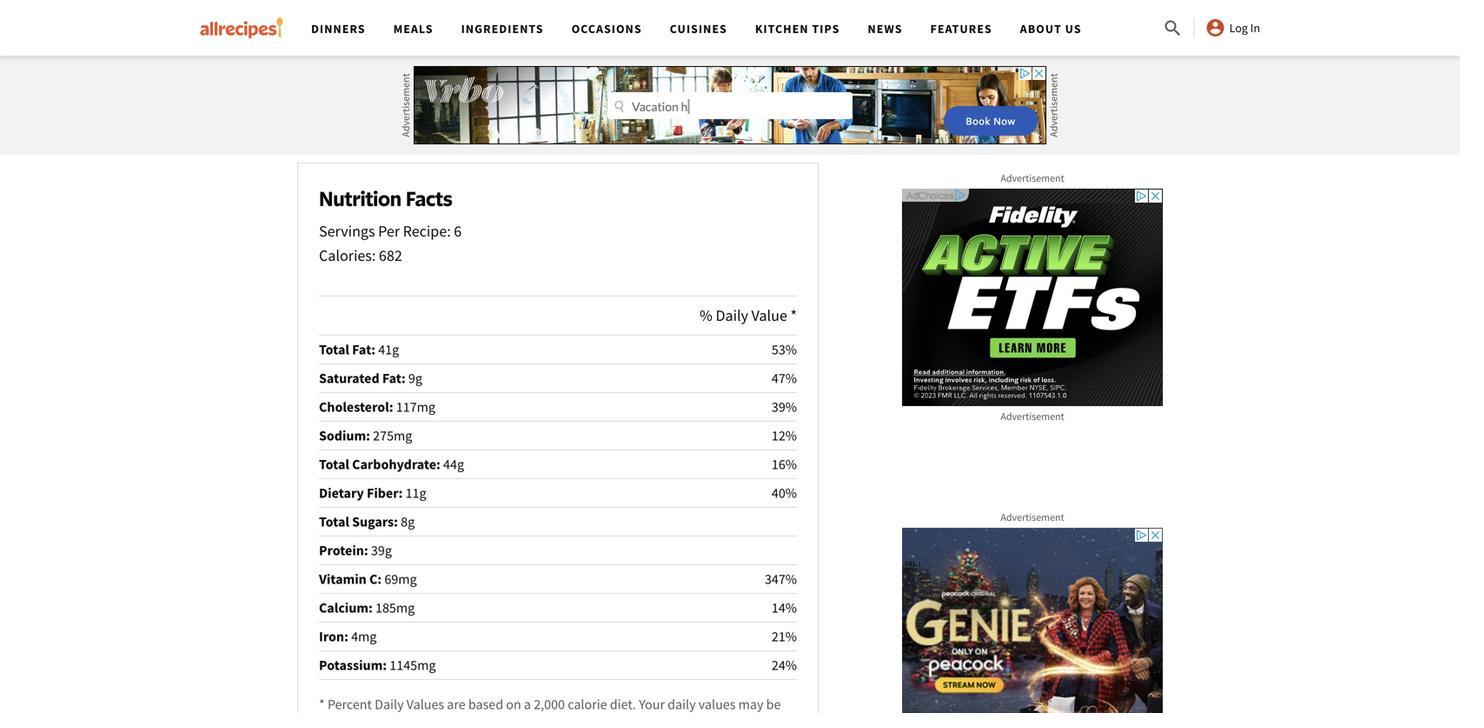 Task type: describe. For each thing, give the bounding box(es) containing it.
meals link
[[394, 21, 434, 37]]

values
[[407, 696, 444, 713]]

per
[[378, 221, 400, 241]]

275mg
[[373, 427, 412, 444]]

iron 4mg
[[319, 628, 377, 645]]

daily inside the * percent daily values are based on a 2,000 calorie diet. your daily values may be
[[375, 696, 404, 713]]

navigation containing dinners
[[297, 0, 1163, 56]]

hide full nutrition label button
[[297, 117, 457, 142]]

0 horizontal spatial protein
[[319, 542, 364, 559]]

40%
[[772, 484, 797, 502]]

1145mg
[[390, 656, 436, 674]]

log in
[[1230, 20, 1261, 36]]

2,000
[[534, 696, 565, 713]]

on
[[506, 696, 522, 713]]

about us
[[1021, 21, 1082, 37]]

fat for 41g
[[433, 72, 453, 91]]

14%
[[772, 599, 797, 616]]

0 vertical spatial 682
[[300, 46, 325, 65]]

dinners link
[[311, 21, 366, 37]]

9g
[[409, 369, 423, 387]]

protein 39g
[[319, 542, 392, 559]]

8g
[[401, 513, 415, 530]]

total for total carbohydrate 44g
[[319, 456, 350, 473]]

16%
[[772, 456, 797, 473]]

11g
[[406, 484, 427, 502]]

cholesterol
[[319, 398, 389, 416]]

47%
[[772, 369, 797, 387]]

us
[[1066, 21, 1082, 37]]

search image
[[1163, 18, 1184, 39]]

39%
[[772, 398, 797, 416]]

sodium 275mg
[[319, 427, 412, 444]]

41g fat
[[433, 46, 458, 91]]

total carbohydrate 44g
[[319, 456, 464, 473]]

44g inside 44g carbs
[[566, 46, 591, 65]]

calcium
[[319, 599, 369, 616]]

dietary fiber 11g
[[319, 484, 427, 502]]

nutrition facts
[[319, 186, 453, 211]]

log
[[1230, 20, 1249, 36]]

calcium 185mg
[[319, 599, 415, 616]]

meals
[[394, 21, 434, 37]]

total sugars 8g
[[319, 513, 415, 530]]

cuisines
[[670, 21, 728, 37]]

sugars
[[352, 513, 394, 530]]

kitchen
[[756, 21, 809, 37]]

home image
[[200, 17, 283, 38]]

fiber
[[367, 484, 399, 502]]

vitamin
[[319, 570, 367, 588]]

occasions
[[572, 21, 642, 37]]

features
[[931, 21, 993, 37]]

1 vertical spatial 41g
[[378, 341, 399, 358]]

39g inside 39g protein
[[699, 46, 724, 65]]

24%
[[772, 656, 797, 674]]

39g protein
[[699, 46, 747, 91]]

based
[[469, 696, 504, 713]]

682 inside servings per recipe 6 calories 682
[[379, 246, 402, 265]]

44g carbs
[[566, 46, 604, 91]]

about us link
[[1021, 21, 1082, 37]]

potassium 1145mg
[[319, 656, 436, 674]]

iron
[[319, 628, 344, 645]]

total fat 41g
[[319, 341, 399, 358]]

hide
[[297, 119, 328, 139]]

saturated
[[319, 369, 380, 387]]

kitchen tips link
[[756, 21, 840, 37]]

1 horizontal spatial protein
[[699, 72, 747, 91]]

recipe
[[403, 221, 447, 241]]

ingredients
[[461, 21, 544, 37]]

carbohydrate
[[352, 456, 437, 473]]

347%
[[765, 570, 797, 588]]

0 vertical spatial daily
[[716, 306, 749, 325]]

are
[[447, 696, 466, 713]]

53%
[[772, 341, 797, 358]]



Task type: vqa. For each thing, say whether or not it's contained in the screenshot.


Task type: locate. For each thing, give the bounding box(es) containing it.
% daily value *
[[700, 306, 797, 325]]

0 vertical spatial *
[[791, 306, 797, 325]]

0 vertical spatial protein
[[699, 72, 747, 91]]

total up saturated
[[319, 341, 350, 358]]

1 vertical spatial 682
[[379, 246, 402, 265]]

cholesterol 117mg
[[319, 398, 436, 416]]

sodium
[[319, 427, 366, 444]]

nutrition
[[358, 119, 418, 139], [319, 186, 402, 211]]

0 vertical spatial fat
[[433, 72, 453, 91]]

advertisement region
[[903, 0, 1163, 67], [414, 66, 1047, 144], [903, 189, 1163, 406], [903, 528, 1163, 713]]

2 horizontal spatial fat
[[433, 72, 453, 91]]

log in link
[[1206, 17, 1261, 38]]

69mg
[[385, 570, 417, 588]]

total down dietary at left bottom
[[319, 513, 350, 530]]

682 down dinners
[[300, 46, 325, 65]]

0 vertical spatial 41g
[[433, 46, 458, 65]]

cuisines link
[[670, 21, 728, 37]]

2 vertical spatial total
[[319, 513, 350, 530]]

nutrition right full
[[358, 119, 418, 139]]

44g right the carbohydrate
[[444, 456, 464, 473]]

daily left values
[[375, 696, 404, 713]]

c
[[370, 570, 378, 588]]

fat up the "label"
[[433, 72, 453, 91]]

fat left "9g"
[[382, 369, 402, 387]]

fat up saturated fat 9g
[[352, 341, 371, 358]]

0 vertical spatial total
[[319, 341, 350, 358]]

4mg
[[351, 628, 377, 645]]

potassium
[[319, 656, 383, 674]]

3 total from the top
[[319, 513, 350, 530]]

vitamin c 69mg
[[319, 570, 417, 588]]

*
[[791, 306, 797, 325], [319, 696, 325, 713]]

protein down 'cuisines' link
[[699, 72, 747, 91]]

news
[[868, 21, 903, 37]]

label
[[421, 119, 457, 139]]

1 horizontal spatial *
[[791, 306, 797, 325]]

0 horizontal spatial daily
[[375, 696, 404, 713]]

0 horizontal spatial 44g
[[444, 456, 464, 473]]

0 vertical spatial nutrition
[[358, 119, 418, 139]]

fat for saturated fat
[[382, 369, 402, 387]]

calorie
[[568, 696, 607, 713]]

protein
[[699, 72, 747, 91], [319, 542, 364, 559]]

navigation
[[297, 0, 1163, 56]]

1 horizontal spatial daily
[[716, 306, 749, 325]]

news link
[[868, 21, 903, 37]]

1 horizontal spatial 44g
[[566, 46, 591, 65]]

41g up saturated fat 9g
[[378, 341, 399, 358]]

39g down 'cuisines' link
[[699, 46, 724, 65]]

total up dietary at left bottom
[[319, 456, 350, 473]]

0 horizontal spatial *
[[319, 696, 325, 713]]

be
[[767, 696, 781, 713]]

fat inside 41g fat
[[433, 72, 453, 91]]

1 horizontal spatial fat
[[382, 369, 402, 387]]

1 horizontal spatial 39g
[[699, 46, 724, 65]]

1 total from the top
[[319, 341, 350, 358]]

about
[[1021, 21, 1062, 37]]

account image
[[1206, 17, 1227, 38]]

0 horizontal spatial 41g
[[378, 341, 399, 358]]

dinners
[[311, 21, 366, 37]]

682 down per on the top of page
[[379, 246, 402, 265]]

185mg
[[376, 599, 415, 616]]

39g up c
[[371, 542, 392, 559]]

1 vertical spatial protein
[[319, 542, 364, 559]]

%
[[700, 306, 713, 325]]

682
[[300, 46, 325, 65], [379, 246, 402, 265]]

44g
[[566, 46, 591, 65], [444, 456, 464, 473]]

* right value
[[791, 306, 797, 325]]

in
[[1251, 20, 1261, 36]]

total for total fat 41g
[[319, 341, 350, 358]]

saturated fat 9g
[[319, 369, 423, 387]]

1 horizontal spatial 682
[[379, 246, 402, 265]]

0 horizontal spatial fat
[[352, 341, 371, 358]]

hide full nutrition label
[[297, 119, 457, 139]]

calories
[[319, 246, 372, 265]]

total for total sugars 8g
[[319, 513, 350, 530]]

daily right %
[[716, 306, 749, 325]]

your
[[639, 696, 665, 713]]

tips
[[813, 21, 840, 37]]

12%
[[772, 427, 797, 444]]

features link
[[931, 21, 993, 37]]

values
[[699, 696, 736, 713]]

kitchen tips
[[756, 21, 840, 37]]

protein up vitamin
[[319, 542, 364, 559]]

* left percent
[[319, 696, 325, 713]]

6
[[454, 221, 462, 241]]

1 vertical spatial nutrition
[[319, 186, 402, 211]]

carbs
[[566, 72, 604, 91]]

2 vertical spatial fat
[[382, 369, 402, 387]]

117mg
[[396, 398, 436, 416]]

ingredients link
[[461, 21, 544, 37]]

1 horizontal spatial 41g
[[433, 46, 458, 65]]

nutrition inside hide full nutrition label button
[[358, 119, 418, 139]]

0 horizontal spatial 682
[[300, 46, 325, 65]]

may
[[739, 696, 764, 713]]

2 total from the top
[[319, 456, 350, 473]]

occasions link
[[572, 21, 642, 37]]

value
[[752, 306, 788, 325]]

nutrition up servings
[[319, 186, 402, 211]]

diet.
[[610, 696, 636, 713]]

1 vertical spatial total
[[319, 456, 350, 473]]

1 vertical spatial 39g
[[371, 542, 392, 559]]

41g down meals
[[433, 46, 458, 65]]

1 vertical spatial daily
[[375, 696, 404, 713]]

44g up carbs
[[566, 46, 591, 65]]

percent
[[328, 696, 372, 713]]

a
[[524, 696, 531, 713]]

0 horizontal spatial 39g
[[371, 542, 392, 559]]

39g
[[699, 46, 724, 65], [371, 542, 392, 559]]

21%
[[772, 628, 797, 645]]

full
[[331, 119, 355, 139]]

1 vertical spatial fat
[[352, 341, 371, 358]]

servings per recipe 6 calories 682
[[319, 221, 462, 265]]

facts
[[406, 186, 453, 211]]

1 vertical spatial 44g
[[444, 456, 464, 473]]

daily
[[668, 696, 696, 713]]

* inside the * percent daily values are based on a 2,000 calorie diet. your daily values may be
[[319, 696, 325, 713]]

0 vertical spatial 44g
[[566, 46, 591, 65]]

fat for total fat
[[352, 341, 371, 358]]

dietary
[[319, 484, 364, 502]]

* percent daily values are based on a 2,000 calorie diet. your daily values may be
[[319, 696, 781, 713]]

0 vertical spatial 39g
[[699, 46, 724, 65]]

1 vertical spatial *
[[319, 696, 325, 713]]

daily
[[716, 306, 749, 325], [375, 696, 404, 713]]

fat
[[433, 72, 453, 91], [352, 341, 371, 358], [382, 369, 402, 387]]



